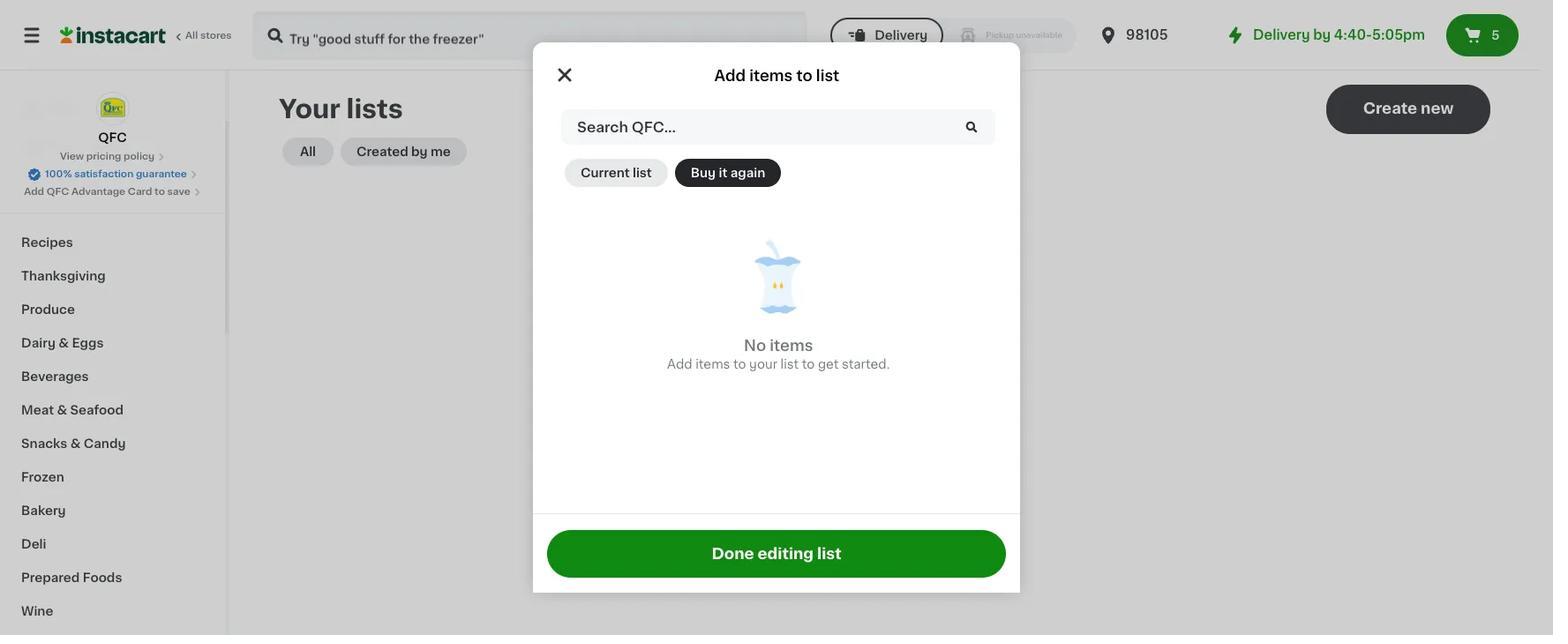 Task type: vqa. For each thing, say whether or not it's contained in the screenshot.
guarantee
yes



Task type: locate. For each thing, give the bounding box(es) containing it.
no inside "no items add items to your list to get started."
[[744, 340, 766, 354]]

buy
[[49, 139, 74, 151], [691, 167, 716, 179]]

your
[[279, 96, 341, 122]]

1 vertical spatial no
[[841, 366, 864, 380]]

no up your
[[744, 340, 766, 354]]

current
[[581, 167, 630, 179]]

to
[[797, 69, 813, 83], [155, 187, 165, 197], [733, 359, 746, 372], [802, 359, 815, 372]]

1 vertical spatial all
[[300, 146, 316, 158]]

qfc down the lists
[[47, 187, 69, 197]]

all
[[185, 31, 198, 41], [300, 146, 316, 158]]

2 vertical spatial add
[[667, 359, 693, 372]]

buy it again link
[[11, 127, 214, 162]]

0 vertical spatial all
[[185, 31, 198, 41]]

list
[[816, 69, 840, 83], [633, 167, 652, 179], [781, 359, 799, 372], [817, 547, 842, 561]]

wine
[[21, 606, 53, 618]]

0 vertical spatial items
[[750, 69, 793, 83]]

no items add items to your list to get started.
[[667, 340, 890, 372]]

all for all
[[300, 146, 316, 158]]

1 vertical spatial by
[[411, 146, 428, 158]]

2 horizontal spatial add
[[715, 69, 746, 83]]

1 horizontal spatial again
[[731, 167, 766, 179]]

add for add items to list
[[715, 69, 746, 83]]

delivery for delivery by 4:40-5:05pm
[[1253, 28, 1310, 41]]

recipes
[[21, 237, 73, 249]]

add inside add qfc advantage card to save link
[[24, 187, 44, 197]]

search qfc... button
[[561, 109, 996, 145]]

0 horizontal spatial by
[[411, 146, 428, 158]]

lists
[[347, 96, 403, 122], [867, 366, 899, 380]]

no lists yet
[[841, 366, 928, 380]]

0 horizontal spatial delivery
[[875, 29, 928, 41]]

1 vertical spatial again
[[731, 167, 766, 179]]

1 vertical spatial it
[[719, 167, 728, 179]]

it
[[77, 139, 86, 151], [719, 167, 728, 179]]

to left your
[[733, 359, 746, 372]]

delivery
[[1253, 28, 1310, 41], [875, 29, 928, 41]]

create new
[[1363, 102, 1454, 116]]

instacart logo image
[[60, 25, 166, 46]]

buy it again up view
[[49, 139, 124, 151]]

delivery inside button
[[875, 29, 928, 41]]

items
[[750, 69, 793, 83], [770, 340, 813, 354], [696, 359, 730, 372]]

buy it again down search qfc... button
[[691, 167, 766, 179]]

0 horizontal spatial no
[[744, 340, 766, 354]]

list up search qfc... button
[[816, 69, 840, 83]]

no for items
[[744, 340, 766, 354]]

seafood
[[70, 404, 124, 417]]

items left your
[[696, 359, 730, 372]]

lists for your
[[347, 96, 403, 122]]

0 vertical spatial add
[[715, 69, 746, 83]]

no for lists
[[841, 366, 864, 380]]

buy up view
[[49, 139, 74, 151]]

1 horizontal spatial by
[[1314, 28, 1331, 41]]

again up view pricing policy
[[89, 139, 124, 151]]

it down search qfc... button
[[719, 167, 728, 179]]

buy it again
[[49, 139, 124, 151], [691, 167, 766, 179]]

1 vertical spatial qfc
[[47, 187, 69, 197]]

no right get
[[841, 366, 864, 380]]

0 horizontal spatial buy it again
[[49, 139, 124, 151]]

1 horizontal spatial buy it again
[[691, 167, 766, 179]]

items up your
[[770, 340, 813, 354]]

& left eggs
[[59, 337, 69, 350]]

satisfaction
[[74, 169, 134, 179]]

get
[[818, 359, 839, 372]]

& left candy
[[70, 438, 81, 450]]

& for dairy
[[59, 337, 69, 350]]

&
[[59, 337, 69, 350], [57, 404, 67, 417], [70, 438, 81, 450]]

0 horizontal spatial all
[[185, 31, 198, 41]]

delivery button
[[831, 18, 944, 53]]

0 vertical spatial by
[[1314, 28, 1331, 41]]

qfc
[[98, 132, 127, 144], [47, 187, 69, 197]]

items for no
[[770, 340, 813, 354]]

all left stores
[[185, 31, 198, 41]]

1 vertical spatial lists
[[867, 366, 899, 380]]

shop
[[49, 103, 82, 116]]

all button
[[282, 138, 334, 166]]

add qfc advantage card to save link
[[24, 185, 201, 199]]

qfc logo image
[[96, 92, 129, 125]]

snacks
[[21, 438, 67, 450]]

1 vertical spatial items
[[770, 340, 813, 354]]

& right meat
[[57, 404, 67, 417]]

1 vertical spatial buy it again
[[691, 167, 766, 179]]

dairy & eggs link
[[11, 327, 214, 360]]

wine link
[[11, 595, 214, 628]]

0 vertical spatial buy it again
[[49, 139, 124, 151]]

add up search qfc... button
[[715, 69, 746, 83]]

by for delivery
[[1314, 28, 1331, 41]]

produce link
[[11, 293, 214, 327]]

produce
[[21, 304, 75, 316]]

lists
[[49, 174, 80, 186]]

1 vertical spatial add
[[24, 187, 44, 197]]

qfc link
[[96, 92, 129, 147]]

by inside button
[[411, 146, 428, 158]]

items up search qfc... button
[[750, 69, 793, 83]]

eggs
[[72, 337, 104, 350]]

0 horizontal spatial buy
[[49, 139, 74, 151]]

1 horizontal spatial lists
[[867, 366, 899, 380]]

created by me
[[357, 146, 451, 158]]

1 horizontal spatial qfc
[[98, 132, 127, 144]]

100%
[[45, 169, 72, 179]]

0 vertical spatial &
[[59, 337, 69, 350]]

0 vertical spatial lists
[[347, 96, 403, 122]]

1 horizontal spatial delivery
[[1253, 28, 1310, 41]]

by
[[1314, 28, 1331, 41], [411, 146, 428, 158]]

beverages
[[21, 371, 89, 383]]

it inside button
[[719, 167, 728, 179]]

me
[[431, 146, 451, 158]]

1 horizontal spatial no
[[841, 366, 864, 380]]

delivery by 4:40-5:05pm link
[[1225, 25, 1425, 46]]

1 horizontal spatial buy
[[691, 167, 716, 179]]

list right the editing
[[817, 547, 842, 561]]

5 button
[[1447, 14, 1519, 56]]

qfc up view pricing policy link
[[98, 132, 127, 144]]

None search field
[[252, 11, 808, 60]]

done
[[712, 547, 754, 561]]

pricing
[[86, 152, 121, 162]]

card
[[128, 187, 152, 197]]

again inside button
[[731, 167, 766, 179]]

it up view
[[77, 139, 86, 151]]

0 vertical spatial buy
[[49, 139, 74, 151]]

& for meat
[[57, 404, 67, 417]]

all down your
[[300, 146, 316, 158]]

1 vertical spatial buy
[[691, 167, 716, 179]]

0 vertical spatial no
[[744, 340, 766, 354]]

2 vertical spatial &
[[70, 438, 81, 450]]

view pricing policy link
[[60, 150, 165, 164]]

view pricing policy
[[60, 152, 155, 162]]

search
[[577, 120, 628, 134]]

1 horizontal spatial it
[[719, 167, 728, 179]]

by left 4:40-
[[1314, 28, 1331, 41]]

lists up created
[[347, 96, 403, 122]]

all inside button
[[300, 146, 316, 158]]

list right your
[[781, 359, 799, 372]]

search qfc...
[[577, 120, 676, 134]]

1 horizontal spatial add
[[667, 359, 693, 372]]

0 horizontal spatial again
[[89, 139, 124, 151]]

lists left yet
[[867, 366, 899, 380]]

prepared foods link
[[11, 561, 214, 595]]

again down search qfc... button
[[731, 167, 766, 179]]

deli
[[21, 538, 46, 551]]

0 horizontal spatial add
[[24, 187, 44, 197]]

buy right current list button
[[691, 167, 716, 179]]

add left your
[[667, 359, 693, 372]]

by left me
[[411, 146, 428, 158]]

all for all stores
[[185, 31, 198, 41]]

1 vertical spatial &
[[57, 404, 67, 417]]

add up recipes on the top left of the page
[[24, 187, 44, 197]]

0 horizontal spatial it
[[77, 139, 86, 151]]

delivery for delivery
[[875, 29, 928, 41]]

98105 button
[[1098, 11, 1204, 60]]

1 horizontal spatial all
[[300, 146, 316, 158]]

0 horizontal spatial lists
[[347, 96, 403, 122]]

list inside "no items add items to your list to get started."
[[781, 359, 799, 372]]



Task type: describe. For each thing, give the bounding box(es) containing it.
dairy & eggs
[[21, 337, 104, 350]]

service type group
[[831, 18, 1077, 53]]

editing
[[758, 547, 814, 561]]

2 vertical spatial items
[[696, 359, 730, 372]]

prepared foods
[[21, 572, 122, 584]]

yet
[[903, 366, 928, 380]]

create new button
[[1327, 85, 1491, 134]]

buy it again button
[[675, 159, 782, 187]]

0 vertical spatial again
[[89, 139, 124, 151]]

created by me button
[[341, 138, 467, 166]]

list right the current at top
[[633, 167, 652, 179]]

dairy
[[21, 337, 56, 350]]

your
[[749, 359, 778, 372]]

policy
[[124, 152, 155, 162]]

bakery link
[[11, 494, 214, 528]]

snacks & candy
[[21, 438, 126, 450]]

advantage
[[71, 187, 125, 197]]

created
[[357, 146, 408, 158]]

meat & seafood
[[21, 404, 124, 417]]

to down the 'guarantee'
[[155, 187, 165, 197]]

4:40-
[[1334, 28, 1373, 41]]

thanksgiving
[[21, 270, 106, 282]]

all stores
[[185, 31, 232, 41]]

recipes link
[[11, 226, 214, 260]]

your lists
[[279, 96, 403, 122]]

5
[[1492, 29, 1500, 41]]

stores
[[200, 31, 232, 41]]

foods
[[83, 572, 122, 584]]

shop link
[[11, 92, 214, 127]]

buy it again inside button
[[691, 167, 766, 179]]

current list button
[[565, 159, 668, 187]]

frozen link
[[11, 461, 214, 494]]

add for add qfc advantage card to save
[[24, 187, 44, 197]]

done editing list button
[[547, 530, 1006, 578]]

to up search qfc... button
[[797, 69, 813, 83]]

beverages link
[[11, 360, 214, 394]]

& for snacks
[[70, 438, 81, 450]]

add items to list
[[715, 69, 840, 83]]

to left get
[[802, 359, 815, 372]]

current list
[[581, 167, 652, 179]]

new
[[1421, 102, 1454, 116]]

100% satisfaction guarantee button
[[27, 164, 198, 182]]

save
[[167, 187, 191, 197]]

0 vertical spatial qfc
[[98, 132, 127, 144]]

snacks & candy link
[[11, 427, 214, 461]]

add inside "no items add items to your list to get started."
[[667, 359, 693, 372]]

buy inside buy it again link
[[49, 139, 74, 151]]

started.
[[842, 359, 890, 372]]

meat & seafood link
[[11, 394, 214, 427]]

thanksgiving link
[[11, 260, 214, 293]]

items for add
[[750, 69, 793, 83]]

100% satisfaction guarantee
[[45, 169, 187, 179]]

buy inside buy it again button
[[691, 167, 716, 179]]

add qfc advantage card to save
[[24, 187, 191, 197]]

list_add_items dialog
[[533, 42, 1020, 593]]

lists link
[[11, 162, 214, 198]]

view
[[60, 152, 84, 162]]

0 vertical spatial it
[[77, 139, 86, 151]]

deli link
[[11, 528, 214, 561]]

all stores link
[[60, 11, 233, 60]]

guarantee
[[136, 169, 187, 179]]

candy
[[84, 438, 126, 450]]

prepared
[[21, 572, 80, 584]]

bakery
[[21, 505, 66, 517]]

create
[[1363, 102, 1418, 116]]

done editing list
[[712, 547, 842, 561]]

delivery by 4:40-5:05pm
[[1253, 28, 1425, 41]]

qfc...
[[632, 120, 676, 134]]

lists for no
[[867, 366, 899, 380]]

by for created
[[411, 146, 428, 158]]

frozen
[[21, 471, 64, 484]]

98105
[[1126, 28, 1168, 41]]

5:05pm
[[1373, 28, 1425, 41]]

0 horizontal spatial qfc
[[47, 187, 69, 197]]

meat
[[21, 404, 54, 417]]



